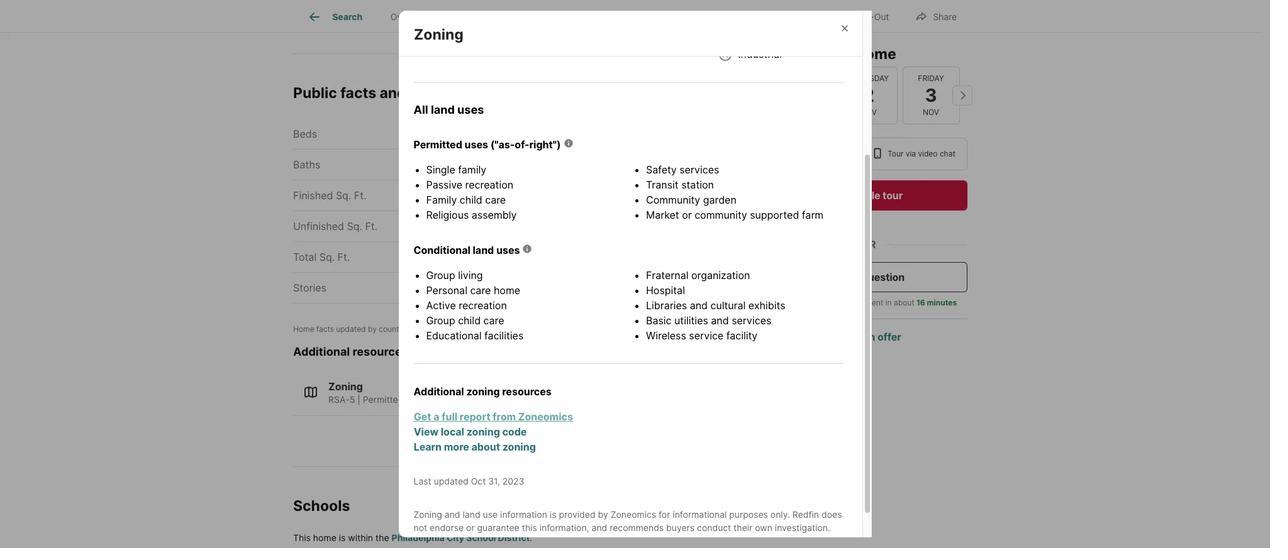 Task type: vqa. For each thing, say whether or not it's contained in the screenshot.
Ft. to the bottom
yes



Task type: locate. For each thing, give the bounding box(es) containing it.
nov for 3
[[923, 108, 939, 117]]

1 horizontal spatial is
[[550, 510, 556, 520]]

agent
[[863, 298, 884, 308]]

guarantee
[[477, 523, 519, 534]]

1 vertical spatial sq.
[[347, 220, 362, 232]]

care down the living
[[470, 284, 491, 297]]

0 vertical spatial updated
[[336, 324, 366, 334]]

1 vertical spatial local
[[441, 426, 464, 439]]

1 vertical spatial or
[[466, 523, 475, 534]]

get a full report from zoneomics view local zoning code learn more about zoning
[[414, 411, 573, 454]]

ft. down finished sq. ft.
[[365, 220, 377, 232]]

about right more
[[471, 441, 500, 454]]

1 horizontal spatial resources
[[502, 386, 552, 398]]

additional down "home"
[[293, 345, 350, 358]]

home right this
[[313, 533, 336, 544]]

2 nov from the left
[[923, 108, 939, 117]]

tour inside button
[[883, 189, 903, 202]]

care up assembly
[[485, 194, 506, 206]]

additional resources
[[293, 345, 408, 358]]

total sq. ft.
[[293, 251, 350, 263]]

1 vertical spatial home
[[494, 284, 520, 297]]

stories
[[293, 281, 326, 294]]

1 horizontal spatial home
[[494, 284, 520, 297]]

0 vertical spatial 2023
[[475, 324, 493, 334]]

0 horizontal spatial tour
[[794, 45, 823, 63]]

lot
[[528, 127, 544, 140]]

market
[[646, 209, 679, 222]]

home inside group living personal care home active recreation group child care educational facilities
[[494, 284, 520, 297]]

1 vertical spatial zoning
[[328, 381, 363, 393]]

tab list
[[293, 0, 711, 32]]

sq. right "total"
[[319, 251, 335, 263]]

0 horizontal spatial or
[[466, 523, 475, 534]]

facts for home
[[316, 324, 334, 334]]

0 horizontal spatial —
[[506, 220, 516, 232]]

1 vertical spatial family
[[426, 194, 457, 206]]

1 vertical spatial services
[[732, 315, 771, 327]]

group down active
[[426, 315, 455, 327]]

0 vertical spatial about
[[894, 298, 915, 308]]

1 vertical spatial ft.
[[365, 220, 377, 232]]

free,
[[783, 216, 799, 226]]

1 horizontal spatial for
[[659, 510, 670, 520]]

recreation inside the single family passive recreation family child care religious assembly
[[465, 179, 513, 191]]

0 horizontal spatial services
[[679, 164, 719, 176]]

living
[[458, 269, 483, 282]]

services up station
[[679, 164, 719, 176]]

a right ask
[[854, 271, 860, 284]]

question
[[862, 271, 905, 284]]

zoning up not
[[414, 510, 442, 520]]

0 vertical spatial or
[[682, 209, 692, 222]]

home up thursday
[[857, 45, 896, 63]]

2 vertical spatial land
[[463, 510, 480, 520]]

resources up code
[[502, 386, 552, 398]]

Wednesday button
[[778, 66, 835, 125]]

1 horizontal spatial or
[[682, 209, 692, 222]]

or right "city"
[[466, 523, 475, 534]]

2023
[[475, 324, 493, 334], [502, 476, 524, 487]]

last
[[414, 476, 431, 487]]

child up the educational
[[458, 315, 481, 327]]

0 vertical spatial home
[[857, 45, 896, 63]]

uses down assembly
[[496, 244, 520, 257]]

services up facility
[[732, 315, 771, 327]]

industrial
[[738, 48, 782, 60]]

this down the information
[[522, 523, 537, 534]]

zoneomics up the recommends
[[611, 510, 656, 520]]

. down the information
[[530, 533, 532, 544]]

a inside button
[[854, 271, 860, 284]]

a down ask
[[838, 298, 842, 308]]

facts
[[340, 84, 376, 102], [316, 324, 334, 334]]

tour
[[888, 149, 904, 159]]

zoning up rsa-
[[328, 381, 363, 393]]

zoneomics inside zoning and land use information is provided by zoneomics for informational purposes only. redfin does not endorse or guarantee this information, and recommends buyers conduct their own investigation.
[[611, 510, 656, 520]]

2 horizontal spatial a
[[854, 271, 860, 284]]

0 horizontal spatial facts
[[316, 324, 334, 334]]

local inside 'get a full report from zoneomics view local zoning code learn more about zoning'
[[441, 426, 464, 439]]

3,040 down assembly
[[488, 251, 516, 263]]

0 horizontal spatial is
[[339, 533, 346, 544]]

facts right "home"
[[316, 324, 334, 334]]

updated
[[336, 324, 366, 334], [434, 476, 468, 487]]

family
[[458, 164, 486, 176]]

favorite
[[788, 11, 821, 22]]

zoning inside zoning and land use information is provided by zoneomics for informational purposes only. redfin does not endorse or guarantee this information, and recommends buyers conduct their own investigation.
[[414, 510, 442, 520]]

not permitted land uses element
[[628, 0, 870, 62]]

land for all
[[431, 103, 455, 116]]

family down "passive"
[[426, 194, 457, 206]]

3,040 up assembly
[[488, 189, 516, 202]]

. right 26, on the bottom left
[[493, 324, 495, 334]]

uses down public facts and zoning for 4420 chestnut st
[[457, 103, 484, 116]]

1 horizontal spatial tour
[[883, 189, 903, 202]]

1 vertical spatial 2023
[[502, 476, 524, 487]]

additional for additional resources
[[293, 345, 350, 358]]

is
[[550, 510, 556, 520], [339, 533, 346, 544]]

0 horizontal spatial .
[[493, 324, 495, 334]]

hear
[[802, 298, 817, 308]]

1 horizontal spatial 2023
[[502, 476, 524, 487]]

1 horizontal spatial nov
[[923, 108, 939, 117]]

0 vertical spatial services
[[679, 164, 719, 176]]

1 vertical spatial facts
[[316, 324, 334, 334]]

updated left oct
[[434, 476, 468, 487]]

permitted:
[[363, 394, 406, 405]]

1 vertical spatial group
[[426, 315, 455, 327]]

sq. right unfinished at the left of page
[[347, 220, 362, 232]]

multi-family (5+ unit)
[[647, 158, 751, 171]]

sq. for total
[[319, 251, 335, 263]]

1 3,040 from the top
[[488, 189, 516, 202]]

0 horizontal spatial resources
[[353, 345, 408, 358]]

0 vertical spatial family
[[675, 158, 706, 171]]

recreation up 26, on the bottom left
[[459, 300, 507, 312]]

fraternal
[[646, 269, 688, 282]]

1 horizontal spatial —
[[741, 220, 751, 232]]

zoning for zoning
[[414, 26, 463, 44]]

local left agent
[[845, 298, 861, 308]]

transit
[[646, 179, 679, 191]]

ft.
[[354, 189, 366, 202], [365, 220, 377, 232], [338, 251, 350, 263]]

0 vertical spatial child
[[460, 194, 482, 206]]

view
[[414, 426, 438, 439]]

x-out button
[[837, 3, 900, 29]]

1 — from the left
[[506, 220, 516, 232]]

or inside safety services transit station community garden market or community supported farm
[[682, 209, 692, 222]]

1 vertical spatial updated
[[434, 476, 468, 487]]

0 vertical spatial local
[[845, 298, 861, 308]]

nov down friday at the top right
[[923, 108, 939, 117]]

0 vertical spatial resources
[[353, 345, 408, 358]]

you'll
[[781, 298, 799, 308]]

0 vertical spatial this
[[826, 45, 853, 63]]

permitted uses ("as-of-right")
[[414, 138, 561, 151]]

services inside fraternal organization hospital libraries and cultural exhibits basic utilities and services wireless service facility
[[732, 315, 771, 327]]

2 vertical spatial home
[[313, 533, 336, 544]]

0 vertical spatial additional
[[293, 345, 350, 358]]

libraries
[[646, 300, 687, 312]]

care up facilities on the bottom left of the page
[[483, 315, 504, 327]]

additional inside zoning dialog
[[414, 386, 464, 398]]

ft. for total sq. ft.
[[338, 251, 350, 263]]

sq. right finished
[[336, 189, 351, 202]]

0 vertical spatial zoneomics
[[518, 411, 573, 423]]

3,040
[[488, 189, 516, 202], [488, 251, 516, 263]]

finished
[[293, 189, 333, 202]]

tab
[[444, 2, 538, 32], [538, 2, 640, 32], [640, 2, 701, 32]]

thursday
[[849, 73, 889, 83]]

zoning down report
[[467, 426, 500, 439]]

1 vertical spatial child
[[458, 315, 481, 327]]

exhibits
[[748, 300, 785, 312]]

nov inside friday 3 nov
[[923, 108, 939, 117]]

zoning dialog
[[399, 0, 872, 549]]

purposes
[[729, 510, 768, 520]]

or inside zoning and land use information is provided by zoneomics for informational purposes only. redfin does not endorse or guarantee this information, and recommends buyers conduct their own investigation.
[[466, 523, 475, 534]]

facility
[[726, 330, 758, 342]]

nov inside thursday 2 nov
[[861, 108, 877, 117]]

zoning for zoning rsa-5 | permitted: single-family, commercial
[[328, 381, 363, 393]]

zoning rsa-5 | permitted: single-family, commercial
[[328, 381, 519, 405]]

0 vertical spatial recreation
[[465, 179, 513, 191]]

start an offer
[[836, 331, 902, 343]]

2 vertical spatial sq.
[[319, 251, 335, 263]]

1 vertical spatial additional
[[414, 386, 464, 398]]

for up buyers
[[659, 510, 670, 520]]

about
[[894, 298, 915, 308], [471, 441, 500, 454]]

child up assembly
[[460, 194, 482, 206]]

by right provided
[[598, 510, 608, 520]]

from right hear
[[820, 298, 836, 308]]

uses up family
[[465, 138, 488, 151]]

facts right public
[[340, 84, 376, 102]]

zoning for zoning and land use information is provided by zoneomics for informational purposes only. redfin does not endorse or guarantee this information, and recommends buyers conduct their own investigation.
[[414, 510, 442, 520]]

permitted land uses element
[[414, 0, 608, 14]]

— up the conditional land uses
[[506, 220, 516, 232]]

tab list containing search
[[293, 0, 711, 32]]

additional up full
[[414, 386, 464, 398]]

1 vertical spatial .
[[530, 533, 532, 544]]

ft. up the 'unfinished sq. ft.'
[[354, 189, 366, 202]]

or
[[682, 209, 692, 222], [466, 523, 475, 534]]

unit)
[[728, 158, 751, 171]]

a inside 'get a full report from zoneomics view local zoning code learn more about zoning'
[[434, 411, 439, 423]]

zoning
[[410, 84, 458, 102], [466, 386, 500, 398], [467, 426, 500, 439], [502, 441, 536, 454]]

philadelphia
[[392, 533, 445, 544]]

272019600
[[697, 281, 751, 294]]

ask
[[833, 271, 852, 284]]

2 vertical spatial ft.
[[338, 251, 350, 263]]

1 vertical spatial from
[[493, 411, 516, 423]]

nov
[[861, 108, 877, 117], [923, 108, 939, 117]]

by
[[368, 324, 377, 334], [598, 510, 608, 520]]

a for ask a question
[[854, 271, 860, 284]]

total
[[293, 251, 317, 263]]

zoneomics
[[518, 411, 573, 423], [611, 510, 656, 520]]

start an offer link
[[836, 331, 902, 343]]

or down community at the top right
[[682, 209, 692, 222]]

land up the living
[[473, 244, 494, 257]]

uses for all
[[457, 103, 484, 116]]

from up code
[[493, 411, 516, 423]]

resources down the county
[[353, 345, 408, 358]]

services
[[679, 164, 719, 176], [732, 315, 771, 327]]

recreation down family
[[465, 179, 513, 191]]

local down full
[[441, 426, 464, 439]]

1 vertical spatial 3,040
[[488, 251, 516, 263]]

0 horizontal spatial from
[[493, 411, 516, 423]]

home up facilities on the bottom left of the page
[[494, 284, 520, 297]]

for up all land uses
[[461, 84, 481, 102]]

additional
[[293, 345, 350, 358], [414, 386, 464, 398]]

ft. for finished sq. ft.
[[354, 189, 366, 202]]

0 horizontal spatial about
[[471, 441, 500, 454]]

1 horizontal spatial zoneomics
[[611, 510, 656, 520]]

tour up wednesday
[[794, 45, 823, 63]]

of-
[[515, 138, 529, 151]]

1 vertical spatial 3
[[509, 281, 516, 294]]

nov down 2 at the top right
[[861, 108, 877, 117]]

family
[[675, 158, 706, 171], [426, 194, 457, 206]]

unfinished
[[293, 220, 344, 232]]

0 vertical spatial care
[[485, 194, 506, 206]]

— left it's
[[741, 220, 751, 232]]

2 horizontal spatial home
[[857, 45, 896, 63]]

option
[[771, 138, 862, 170]]

2023 right 31,
[[502, 476, 524, 487]]

share button
[[905, 3, 967, 29]]

about right in
[[894, 298, 915, 308]]

zoning up all
[[410, 84, 458, 102]]

2 vertical spatial uses
[[496, 244, 520, 257]]

1 horizontal spatial services
[[732, 315, 771, 327]]

0 vertical spatial tour
[[794, 45, 823, 63]]

1 nov from the left
[[861, 108, 877, 117]]

1 vertical spatial about
[[471, 441, 500, 454]]

updated up additional resources
[[336, 324, 366, 334]]

a
[[854, 271, 860, 284], [838, 298, 842, 308], [434, 411, 439, 423]]

family,
[[438, 394, 467, 405]]

tour via video chat
[[888, 149, 956, 159]]

single-
[[408, 394, 438, 405]]

1 vertical spatial recreation
[[459, 300, 507, 312]]

1 vertical spatial resources
[[502, 386, 552, 398]]

is up information,
[[550, 510, 556, 520]]

0 vertical spatial a
[[854, 271, 860, 284]]

0 horizontal spatial 3
[[509, 281, 516, 294]]

1 vertical spatial a
[[838, 298, 842, 308]]

a left full
[[434, 411, 439, 423]]

zoning and land use information is provided by zoneomics for informational purposes only. redfin does not endorse or guarantee this information, and recommends buyers conduct their own investigation.
[[414, 510, 842, 534]]

community
[[695, 209, 747, 222]]

tour
[[794, 45, 823, 63], [883, 189, 903, 202]]

tour for go
[[794, 45, 823, 63]]

ft. down the 'unfinished sq. ft.'
[[338, 251, 350, 263]]

1 vertical spatial for
[[659, 510, 670, 520]]

for inside zoning and land use information is provided by zoneomics for informational purposes only. redfin does not endorse or guarantee this information, and recommends buyers conduct their own investigation.
[[659, 510, 670, 520]]

1 vertical spatial tour
[[883, 189, 903, 202]]

finished sq. ft.
[[293, 189, 366, 202]]

0 vertical spatial is
[[550, 510, 556, 520]]

chestnut
[[526, 84, 592, 102]]

tour right schedule on the right
[[883, 189, 903, 202]]

1 horizontal spatial this
[[826, 45, 853, 63]]

services inside safety services transit station community garden market or community supported farm
[[679, 164, 719, 176]]

religious
[[426, 209, 469, 222]]

sq. for finished
[[336, 189, 351, 202]]

2 tab from the left
[[538, 2, 640, 32]]

0 horizontal spatial a
[[434, 411, 439, 423]]

0 vertical spatial ft.
[[354, 189, 366, 202]]

0 horizontal spatial by
[[368, 324, 377, 334]]

2 vertical spatial care
[[483, 315, 504, 327]]

friday 3 nov
[[918, 73, 944, 117]]

0 horizontal spatial local
[[441, 426, 464, 439]]

zoneomics up code
[[518, 411, 573, 423]]

0 vertical spatial for
[[461, 84, 481, 102]]

1 horizontal spatial facts
[[340, 84, 376, 102]]

0 horizontal spatial home
[[313, 533, 336, 544]]

1 vertical spatial by
[[598, 510, 608, 520]]

get
[[414, 411, 431, 423]]

by left the county
[[368, 324, 377, 334]]

is left "within"
[[339, 533, 346, 544]]

buyers
[[666, 523, 695, 534]]

1 horizontal spatial updated
[[434, 476, 468, 487]]

0 vertical spatial 3,040
[[488, 189, 516, 202]]

this up thursday
[[826, 45, 853, 63]]

st
[[596, 84, 611, 102]]

3 down friday at the top right
[[925, 84, 937, 106]]

land left use
[[463, 510, 480, 520]]

favorite button
[[760, 3, 832, 29]]

zoning inside zoning rsa-5 | permitted: single-family, commercial
[[328, 381, 363, 393]]

None button
[[840, 67, 898, 125], [903, 67, 960, 125], [840, 67, 898, 125], [903, 67, 960, 125]]

a for get a full report from zoneomics view local zoning code learn more about zoning
[[434, 411, 439, 423]]

last updated oct 31, 2023
[[414, 476, 524, 487]]

0 horizontal spatial nov
[[861, 108, 877, 117]]

2 3,040 from the top
[[488, 251, 516, 263]]

group up the personal
[[426, 269, 455, 282]]

0 vertical spatial sq.
[[336, 189, 351, 202]]

search link
[[307, 9, 362, 25]]

land down public facts and zoning for 4420 chestnut st
[[431, 103, 455, 116]]

all land uses
[[414, 103, 484, 116]]

chat
[[940, 149, 956, 159]]

resources inside zoning dialog
[[502, 386, 552, 398]]

1 horizontal spatial from
[[820, 298, 836, 308]]

family up station
[[675, 158, 706, 171]]

0 vertical spatial land
[[431, 103, 455, 116]]

more
[[444, 441, 469, 454]]

1 vertical spatial this
[[522, 523, 537, 534]]

1 horizontal spatial 3
[[925, 84, 937, 106]]

3 right the living
[[509, 281, 516, 294]]

0 horizontal spatial for
[[461, 84, 481, 102]]

2023 right 26, on the bottom left
[[475, 324, 493, 334]]

1 horizontal spatial additional
[[414, 386, 464, 398]]

1 vertical spatial land
[[473, 244, 494, 257]]

0 vertical spatial 3
[[925, 84, 937, 106]]

learn
[[414, 441, 442, 454]]

zoning down the overview
[[414, 26, 463, 44]]

sq. for unfinished
[[347, 220, 362, 232]]



Task type: describe. For each thing, give the bounding box(es) containing it.
26,
[[462, 324, 473, 334]]

only.
[[770, 510, 790, 520]]

3 tab from the left
[[640, 2, 701, 32]]

philadelphia city school district link
[[392, 533, 530, 544]]

31,
[[488, 476, 500, 487]]

baths
[[293, 158, 320, 171]]

public facts and zoning for 4420 chestnut st
[[293, 84, 611, 102]]

permitted
[[414, 138, 462, 151]]

child inside the single family passive recreation family child care religious assembly
[[460, 194, 482, 206]]

informational
[[673, 510, 727, 520]]

size
[[547, 127, 567, 140]]

rsa-
[[328, 394, 350, 405]]

0 vertical spatial from
[[820, 298, 836, 308]]

additional zoning resources
[[414, 386, 552, 398]]

an
[[863, 331, 875, 343]]

within
[[348, 533, 373, 544]]

1 vertical spatial uses
[[465, 138, 488, 151]]

1 horizontal spatial family
[[675, 158, 706, 171]]

zoning element
[[414, 11, 478, 44]]

1 vertical spatial care
[[470, 284, 491, 297]]

wireless
[[646, 330, 686, 342]]

provided
[[559, 510, 595, 520]]

care inside the single family passive recreation family child care religious assembly
[[485, 194, 506, 206]]

1 horizontal spatial local
[[845, 298, 861, 308]]

next image
[[952, 85, 973, 106]]

1915
[[729, 189, 751, 202]]

single family passive recreation family child care religious assembly
[[426, 164, 517, 222]]

farm
[[802, 209, 824, 222]]

updated inside zoning dialog
[[434, 476, 468, 487]]

personal
[[426, 284, 467, 297]]

overview tab
[[376, 2, 444, 32]]

zoning up report
[[466, 386, 500, 398]]

passive
[[426, 179, 462, 191]]

school
[[466, 533, 496, 544]]

1 vertical spatial is
[[339, 533, 346, 544]]

home facts updated by county records on sep 26, 2023 .
[[293, 324, 495, 334]]

tour for schedule
[[883, 189, 903, 202]]

search
[[332, 11, 362, 22]]

endorse
[[430, 523, 464, 534]]

public
[[293, 84, 337, 102]]

3,040 for finished sq. ft.
[[488, 189, 516, 202]]

go
[[771, 45, 790, 63]]

this inside zoning and land use information is provided by zoneomics for informational purposes only. redfin does not endorse or guarantee this information, and recommends buyers conduct their own investigation.
[[522, 523, 537, 534]]

from inside 'get a full report from zoneomics view local zoning code learn more about zoning'
[[493, 411, 516, 423]]

sep
[[446, 324, 460, 334]]

offer
[[878, 331, 902, 343]]

nov for 2
[[861, 108, 877, 117]]

the
[[376, 533, 389, 544]]

1 group from the top
[[426, 269, 455, 282]]

overview
[[390, 11, 430, 22]]

supported
[[750, 209, 799, 222]]

go tour this home
[[771, 45, 896, 63]]

conduct
[[697, 523, 731, 534]]

full
[[442, 411, 457, 423]]

city
[[447, 533, 464, 544]]

ask a question
[[833, 271, 905, 284]]

x-
[[865, 11, 874, 22]]

conditional
[[414, 244, 470, 257]]

recommends
[[610, 523, 664, 534]]

3,040 for total sq. ft.
[[488, 251, 516, 263]]

tour via video chat list box
[[771, 138, 967, 170]]

safety services transit station community garden market or community supported farm
[[646, 164, 824, 222]]

redfin
[[792, 510, 819, 520]]

tour via video chat option
[[862, 138, 967, 170]]

district
[[498, 533, 530, 544]]

(5+
[[709, 158, 725, 171]]

group living personal care home active recreation group child care educational facilities
[[426, 269, 524, 342]]

recreation inside group living personal care home active recreation group child care educational facilities
[[459, 300, 507, 312]]

friday
[[918, 73, 944, 83]]

view local zoning code link
[[414, 425, 843, 440]]

thursday 2 nov
[[849, 73, 889, 117]]

on
[[435, 324, 444, 334]]

video
[[918, 149, 938, 159]]

16
[[917, 298, 925, 308]]

x-out
[[865, 11, 889, 22]]

report
[[460, 411, 490, 423]]

anytime
[[827, 216, 855, 226]]

or
[[862, 238, 876, 251]]

start
[[836, 331, 861, 343]]

facts for public
[[340, 84, 376, 102]]

multi-
[[647, 158, 675, 171]]

3 inside friday 3 nov
[[925, 84, 937, 106]]

is inside zoning and land use information is provided by zoneomics for informational purposes only. redfin does not endorse or guarantee this information, and recommends buyers conduct their own investigation.
[[550, 510, 556, 520]]

not
[[414, 523, 427, 534]]

fraternal organization hospital libraries and cultural exhibits basic utilities and services wireless service facility
[[646, 269, 785, 342]]

child inside group living personal care home active recreation group child care educational facilities
[[458, 315, 481, 327]]

1 horizontal spatial about
[[894, 298, 915, 308]]

ft. for unfinished sq. ft.
[[365, 220, 377, 232]]

minutes
[[927, 298, 957, 308]]

0 vertical spatial by
[[368, 324, 377, 334]]

schools
[[293, 497, 350, 515]]

zoning down code
[[502, 441, 536, 454]]

cultural
[[710, 300, 746, 312]]

via
[[906, 149, 916, 159]]

additional for additional zoning resources
[[414, 386, 464, 398]]

1 horizontal spatial .
[[530, 533, 532, 544]]

2 group from the top
[[426, 315, 455, 327]]

uses for conditional
[[496, 244, 520, 257]]

out
[[874, 11, 889, 22]]

2023 inside zoning dialog
[[502, 476, 524, 487]]

active
[[426, 300, 456, 312]]

1 tab from the left
[[444, 2, 538, 32]]

station
[[681, 179, 714, 191]]

wednesday
[[783, 73, 830, 83]]

2 — from the left
[[741, 220, 751, 232]]

about inside 'get a full report from zoneomics view local zoning code learn more about zoning'
[[471, 441, 500, 454]]

oct
[[471, 476, 486, 487]]

by inside zoning and land use information is provided by zoneomics for informational purposes only. redfin does not endorse or guarantee this information, and recommends buyers conduct their own investigation.
[[598, 510, 608, 520]]

this
[[293, 533, 311, 544]]

0 horizontal spatial 2023
[[475, 324, 493, 334]]

family inside the single family passive recreation family child care religious assembly
[[426, 194, 457, 206]]

0 horizontal spatial updated
[[336, 324, 366, 334]]

land inside zoning and land use information is provided by zoneomics for informational purposes only. redfin does not endorse or guarantee this information, and recommends buyers conduct their own investigation.
[[463, 510, 480, 520]]

garden
[[703, 194, 736, 206]]

1 horizontal spatial a
[[838, 298, 842, 308]]

land for conditional
[[473, 244, 494, 257]]

zoneomics inside 'get a full report from zoneomics view local zoning code learn more about zoning'
[[518, 411, 573, 423]]

all
[[414, 103, 428, 116]]

share
[[933, 11, 957, 22]]

schedule tour
[[835, 189, 903, 202]]

("as-
[[490, 138, 515, 151]]

educational
[[426, 330, 482, 342]]



